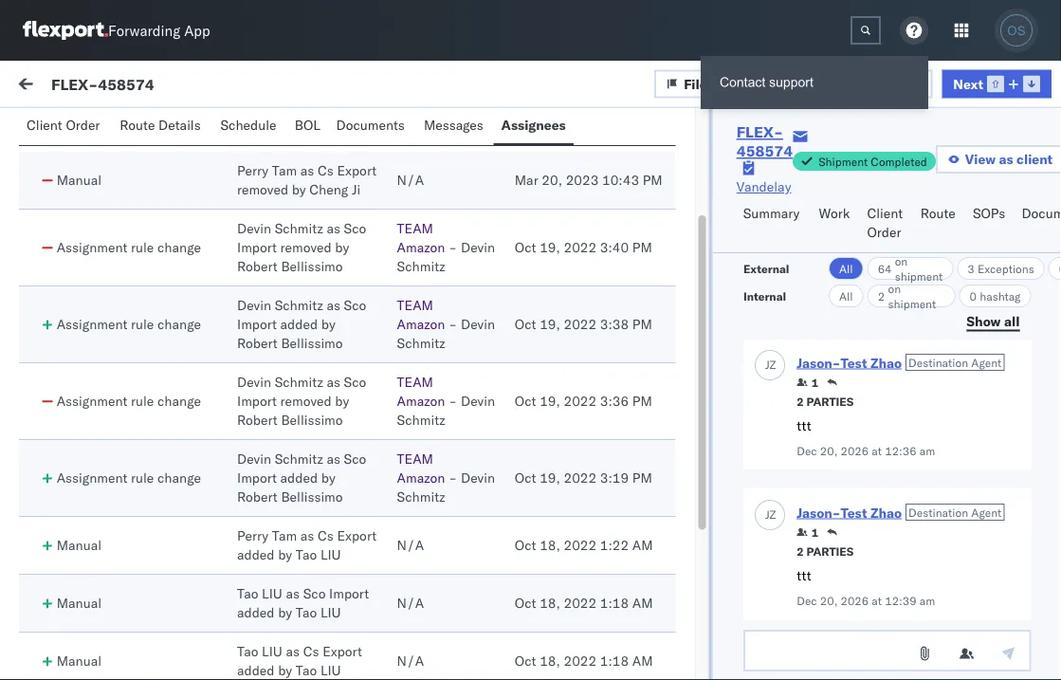 Task type: vqa. For each thing, say whether or not it's contained in the screenshot.
Doe at the right
no



Task type: locate. For each thing, give the bounding box(es) containing it.
client down my
[[27, 117, 62, 133]]

export inside "tao liu as cs export added by tao liu"
[[323, 643, 362, 660]]

2 assignment rule change from the top
[[57, 316, 201, 333]]

removed
[[237, 181, 289, 198], [281, 239, 332, 256], [281, 393, 332, 410]]

1 team from the top
[[397, 220, 434, 237]]

work button
[[812, 196, 860, 252]]

0 horizontal spatial time
[[363, 165, 388, 179]]

work right the related on the right of page
[[860, 165, 885, 179]]

assignment for oct 19, 2022 3:19 pm
[[57, 470, 128, 486]]

pst right 12:33
[[518, 391, 541, 408]]

by inside 'perry tam as cs export added by tao liu'
[[278, 547, 292, 563]]

by inside perry tam as cs export removed by cheng ji
[[292, 181, 306, 198]]

team left "12:35"
[[397, 297, 434, 314]]

20, inside ttt dec 20, 2026 at 12:39 am
[[820, 594, 838, 608]]

removed inside perry tam as cs export removed by cheng ji
[[237, 181, 289, 198]]

flex- 458574 up 64
[[817, 221, 906, 237]]

3 team from the top
[[397, 374, 434, 391]]

1 horizontal spatial client
[[868, 205, 904, 222]]

import for oct 19, 2022 3:40 pm
[[237, 239, 277, 256]]

team amazon -
[[397, 220, 457, 256], [397, 297, 457, 333], [397, 374, 457, 410], [397, 451, 457, 486]]

12:36 inside ttt dec 20, 2026 at 12:36 am
[[885, 444, 917, 458]]

parties
[[807, 395, 854, 409], [807, 545, 854, 559]]

bellissimo for oct 19, 2022 3:40 pm
[[281, 258, 343, 275]]

all left 64
[[840, 261, 854, 276]]

3 jason-test zhao from the top
[[92, 376, 193, 393]]

client order down my work
[[27, 117, 100, 133]]

12:36
[[453, 221, 490, 237], [885, 444, 917, 458]]

2 2022 from the top
[[564, 316, 597, 333]]

cs inside perry tam as cs export removed by cheng ji
[[318, 162, 334, 179]]

0 vertical spatial oct 18, 2022 1:18 am
[[515, 595, 654, 612]]

client order button up 64
[[860, 196, 914, 252]]

shipment for 2 on shipment
[[888, 297, 936, 311]]

1 tam from the top
[[272, 162, 297, 179]]

1 vertical spatial 6:47
[[453, 562, 482, 579]]

2 jason-test zhao from the top
[[92, 291, 193, 307]]

1 bellissimo from the top
[[281, 258, 343, 275]]

ttt inside ttt dec 20, 2026 at 12:39 am
[[797, 568, 812, 585]]

export inside perry tam as cs export removed by cheng ji
[[337, 162, 377, 179]]

message
[[141, 78, 196, 94], [221, 121, 276, 137], [59, 165, 104, 179]]

6:47 up 6:39
[[453, 562, 482, 579]]

sco inside tao liu as sco import added by tao liu
[[303, 586, 326, 602]]

2 17, from the top
[[389, 562, 409, 579]]

assignment for oct 19, 2022 3:36 pm
[[57, 393, 128, 410]]

2 19, from the top
[[540, 316, 561, 333]]

1 destination from the top
[[909, 356, 969, 370]]

dec 17, 2026, 6:47 pm pst for jason-test zhao
[[362, 477, 532, 493]]

flex-458574
[[51, 74, 154, 93]]

am inside ttt dec 20, 2026 at 12:36 am
[[920, 444, 936, 458]]

jason-test zhao button for ttt dec 20, 2026 at 12:39 am
[[797, 505, 902, 521]]

forwarding app
[[108, 21, 210, 39]]

0 vertical spatial removed
[[237, 181, 289, 198]]

1 vertical spatial work
[[860, 165, 885, 179]]

2 n/a from the top
[[397, 537, 424, 554]]

jason-test zhao for dec 20, 2026, 12:33 am pst
[[92, 376, 193, 393]]

0 vertical spatial client order
[[27, 117, 100, 133]]

1 agent from the top
[[972, 356, 1002, 370]]

2 devin schmitz from the top
[[397, 316, 495, 352]]

2 assignment from the top
[[57, 316, 128, 333]]

all button left 64
[[829, 257, 864, 280]]

assignment rule change for oct 19, 2022 3:40 pm
[[57, 239, 201, 256]]

2 change from the top
[[158, 316, 201, 333]]

0 vertical spatial route
[[120, 117, 155, 133]]

1 vertical spatial 2026
[[841, 594, 869, 608]]

0 horizontal spatial message
[[59, 165, 104, 179]]

flex-
[[51, 74, 98, 93], [737, 122, 784, 141], [817, 221, 857, 237], [817, 306, 857, 323], [817, 391, 857, 408], [817, 477, 857, 493]]

1 2 parties from the top
[[797, 395, 854, 409]]

team amazon - for oct 19, 2022 3:36 pm
[[397, 374, 457, 410]]

2 vertical spatial export
[[323, 643, 362, 660]]

resize handle column header for category
[[786, 158, 809, 680]]

0 horizontal spatial external
[[30, 121, 80, 137]]

3 change from the top
[[158, 393, 201, 410]]

perry inside perry tam as cs export removed by cheng ji
[[237, 162, 269, 179]]

manual
[[57, 172, 102, 188], [57, 537, 102, 554], [57, 595, 102, 612], [57, 653, 102, 670]]

1 vertical spatial devin schmitz as sco import removed by robert bellissimo
[[237, 374, 367, 428]]

20, for dec 20, 2026, 12:36 am pst
[[389, 221, 409, 237]]

sco for oct 19, 2022 3:19 pm
[[344, 451, 367, 467]]

0 vertical spatial time
[[515, 128, 544, 145]]

external (0)
[[30, 121, 108, 137]]

4 devin schmitz from the top
[[397, 470, 495, 505]]

import for oct 19, 2022 3:38 pm
[[237, 316, 277, 333]]

18, for tao liu as cs export added by tao liu
[[540, 653, 561, 670]]

3 amazon from the top
[[397, 393, 445, 410]]

flexport. image
[[23, 21, 108, 40]]

0 vertical spatial jason-test zhao button
[[797, 355, 902, 371]]

1 horizontal spatial internal
[[744, 289, 787, 303]]

as
[[1000, 151, 1014, 168], [301, 162, 314, 179], [327, 220, 341, 237], [327, 297, 341, 314], [327, 374, 341, 391], [327, 451, 341, 467], [301, 528, 314, 544], [286, 586, 300, 602], [286, 643, 300, 660]]

0 vertical spatial 18,
[[540, 537, 561, 554]]

1 button up ttt dec 20, 2026 at 12:36 am
[[797, 375, 819, 391]]

0 vertical spatial client
[[27, 117, 62, 133]]

robert for oct 19, 2022 3:40 pm
[[237, 258, 278, 275]]

2 vertical spatial removed
[[281, 393, 332, 410]]

(0)
[[196, 78, 221, 94], [84, 121, 108, 137], [177, 121, 202, 137]]

route details
[[120, 117, 201, 133]]

1 devin schmitz as sco import removed by robert bellissimo from the top
[[237, 220, 367, 275]]

n/a for perry tam as cs export removed by cheng ji
[[397, 172, 424, 188]]

1 horizontal spatial 12:36
[[885, 444, 917, 458]]

1 vertical spatial all button
[[829, 285, 864, 307]]

flex- down the related on the right of page
[[817, 221, 857, 237]]

3 18, from the top
[[540, 653, 561, 670]]

1 vertical spatial tam
[[272, 528, 297, 544]]

flex- up ttt dec 20, 2026 at 12:36 am
[[817, 391, 857, 408]]

1 horizontal spatial time
[[515, 128, 544, 145]]

5 jason-test zhao from the top
[[92, 547, 193, 564]]

1 vertical spatial client
[[868, 205, 904, 222]]

am inside ttt dec 20, 2026 at 12:39 am
[[920, 594, 936, 608]]

dec 20, 2026, 12:33 am pst
[[362, 391, 541, 408]]

external inside external (0) button
[[30, 121, 80, 137]]

sops
[[974, 205, 1006, 222]]

0 vertical spatial all button
[[829, 257, 864, 280]]

1 am from the top
[[920, 444, 936, 458]]

1 vertical spatial devin schmitz as sco import added by robert bellissimo
[[237, 451, 367, 505]]

tam inside perry tam as cs export removed by cheng ji
[[272, 162, 297, 179]]

18, for tao liu as sco import added by tao liu
[[540, 595, 561, 612]]

flex- inside flex- 458574 link
[[737, 122, 784, 141]]

4 manual from the top
[[57, 653, 102, 670]]

7 oct from the top
[[515, 653, 537, 670]]

external for external
[[744, 261, 790, 276]]

tao for tao liu as cs export added by tao liu
[[296, 662, 317, 679]]

19, left 3:38
[[540, 316, 561, 333]]

6:47
[[453, 477, 482, 493], [453, 562, 482, 579]]

work up external (0) in the left top of the page
[[54, 73, 103, 99]]

2 jason-test zhao destination agent from the top
[[797, 505, 1002, 521]]

work for related
[[860, 165, 885, 179]]

parties up ttt dec 20, 2026 at 12:36 am
[[807, 395, 854, 409]]

import for oct 19, 2022 3:36 pm
[[237, 393, 277, 410]]

exceptions
[[978, 261, 1035, 276]]

4 team amazon - from the top
[[397, 451, 457, 486]]

ji
[[352, 181, 361, 198]]

3 exceptions
[[968, 261, 1035, 276]]

0 vertical spatial work
[[54, 73, 103, 99]]

1:18 for import
[[601, 595, 629, 612]]

1 horizontal spatial message
[[141, 78, 196, 94]]

1 vertical spatial 2 parties button
[[797, 543, 854, 559]]

0 vertical spatial 12:36
[[453, 221, 490, 237]]

route inside button
[[120, 117, 155, 133]]

robert for oct 19, 2022 3:19 pm
[[237, 489, 278, 505]]

n/a for tao liu as cs export added by tao liu
[[397, 653, 424, 670]]

team amazon - up dec 20, 2026, 12:33 am pst at the bottom
[[397, 297, 457, 333]]

perry down description
[[237, 162, 269, 179]]

export left 8,
[[323, 643, 362, 660]]

0 horizontal spatial client order
[[27, 117, 100, 133]]

0 vertical spatial devin schmitz as sco import added by robert bellissimo
[[237, 297, 367, 352]]

2026 for ttt dec 20, 2026 at 12:36 am
[[841, 444, 869, 458]]

export for tao liu as cs export added by tao liu
[[323, 643, 362, 660]]

2 vertical spatial cs
[[303, 643, 319, 660]]

0 vertical spatial jason-test zhao destination agent
[[797, 355, 1002, 371]]

test
[[57, 409, 80, 426], [57, 580, 80, 596]]

time
[[515, 128, 544, 145], [363, 165, 388, 179]]

amazon down dec 20, 2026, 12:33 am pst at the bottom
[[397, 470, 445, 486]]

dec
[[362, 221, 385, 237], [362, 306, 385, 323], [362, 391, 385, 408], [797, 444, 817, 458], [362, 477, 385, 493], [362, 562, 385, 579], [797, 594, 817, 608], [362, 648, 385, 664]]

0 vertical spatial agent
[[972, 356, 1002, 370]]

2 parties
[[797, 395, 854, 409], [797, 545, 854, 559]]

amazon left 12:33
[[397, 393, 445, 410]]

tam down description
[[272, 162, 297, 179]]

perry up tao liu as sco import added by tao liu
[[237, 528, 269, 544]]

1 1:18 from the top
[[601, 595, 629, 612]]

cs down tao liu as sco import added by tao liu
[[303, 643, 319, 660]]

1 up ttt dec 20, 2026 at 12:36 am
[[812, 376, 819, 390]]

0 vertical spatial devin schmitz as sco import removed by robert bellissimo
[[237, 220, 367, 275]]

1 horizontal spatial external
[[744, 261, 790, 276]]

1 vertical spatial cs
[[318, 528, 334, 544]]

0 horizontal spatial route
[[120, 117, 155, 133]]

1 horizontal spatial route
[[921, 205, 956, 222]]

19, left 3:19
[[540, 470, 561, 486]]

change for oct 19, 2022 3:19 pm
[[158, 470, 201, 486]]

1 vertical spatial at
[[872, 594, 882, 608]]

1 vertical spatial parties
[[807, 545, 854, 559]]

flex- down contact support
[[737, 122, 784, 141]]

19, for oct 19, 2022 3:19 pm
[[540, 470, 561, 486]]

2 rule from the top
[[131, 316, 154, 333]]

cs up cheng
[[318, 162, 334, 179]]

as inside perry tam as cs export removed by cheng ji
[[301, 162, 314, 179]]

internal for internal
[[744, 289, 787, 303]]

0 vertical spatial 17,
[[389, 477, 409, 493]]

4 bellissimo from the top
[[281, 489, 343, 505]]

0 vertical spatial 6:47
[[453, 477, 482, 493]]

0 horizontal spatial order
[[66, 117, 100, 133]]

2 2 parties button from the top
[[797, 543, 854, 559]]

1 parties from the top
[[807, 395, 854, 409]]

import
[[237, 239, 277, 256], [237, 316, 277, 333], [237, 393, 277, 410], [237, 470, 277, 486], [329, 586, 369, 602]]

1 vertical spatial 1:18
[[601, 653, 629, 670]]

1 vertical spatial time
[[363, 165, 388, 179]]

1 vertical spatial on
[[888, 281, 901, 296]]

parties up ttt dec 20, 2026 at 12:39 am in the right bottom of the page
[[807, 545, 854, 559]]

rule for oct 19, 2022 3:36 pm
[[131, 393, 154, 410]]

jason-test zhao destination agent down 2 on shipment at the right top
[[797, 355, 1002, 371]]

assignment rule change for oct 19, 2022 3:38 pm
[[57, 316, 201, 333]]

2026,
[[413, 221, 450, 237], [413, 306, 450, 323], [413, 391, 450, 408], [413, 477, 450, 493], [413, 562, 450, 579], [405, 648, 442, 664]]

1 2 parties button from the top
[[797, 393, 854, 410]]

forwarding app link
[[23, 21, 210, 40]]

j
[[65, 208, 68, 219], [65, 293, 68, 305], [765, 358, 770, 372], [65, 464, 68, 476], [765, 508, 770, 522], [65, 549, 68, 561], [65, 635, 68, 647]]

oct right "12:35"
[[515, 316, 537, 333]]

oct 19, 2022 3:36 pm
[[515, 393, 653, 410]]

devin schmitz as sco import added by robert bellissimo for oct 19, 2022 3:38 pm
[[237, 297, 367, 352]]

pst right "12:35"
[[518, 306, 541, 323]]

team down dec 20, 2026, 12:33 am pst at the bottom
[[397, 451, 434, 467]]

1 contact support button from the top
[[701, 56, 929, 109]]

order
[[66, 117, 100, 133], [868, 224, 902, 241]]

1 horizontal spatial work
[[860, 165, 885, 179]]

cs inside "tao liu as cs export added by tao liu"
[[303, 643, 319, 660]]

internal inside button
[[127, 121, 174, 137]]

sco for oct 19, 2022 3:36 pm
[[344, 374, 367, 391]]

0 vertical spatial export
[[337, 162, 377, 179]]

18, right 6:39
[[540, 653, 561, 670]]

0 vertical spatial parties
[[807, 395, 854, 409]]

message for list
[[221, 121, 276, 137]]

client down the related work item/shipment
[[868, 205, 904, 222]]

external down summary button
[[744, 261, 790, 276]]

assignment for oct 19, 2022 3:38 pm
[[57, 316, 128, 333]]

jason-test zhao destination agent for ttt dec 20, 2026 at 12:39 am
[[797, 505, 1002, 521]]

2 1 from the top
[[812, 526, 819, 540]]

2 parties button
[[797, 393, 854, 410], [797, 543, 854, 559]]

devin schmitz as sco import removed by robert bellissimo for oct 19, 2022 3:40 pm
[[237, 220, 367, 275]]

source
[[42, 128, 84, 145]]

19, for oct 19, 2022 3:38 pm
[[540, 316, 561, 333]]

7 2022 from the top
[[564, 653, 597, 670]]

1 jason-test zhao from the top
[[92, 205, 193, 222]]

bellissimo for oct 19, 2022 3:36 pm
[[281, 412, 343, 428]]

route left details
[[120, 117, 155, 133]]

team for oct 19, 2022 3:40 pm
[[397, 220, 434, 237]]

oct left 3:19
[[515, 470, 537, 486]]

1 team amazon - from the top
[[397, 220, 457, 256]]

1 19, from the top
[[540, 239, 561, 256]]

2
[[878, 289, 885, 303], [797, 395, 804, 409], [797, 545, 804, 559]]

1 6:47 from the top
[[453, 477, 482, 493]]

1 vertical spatial jason-test zhao destination agent
[[797, 505, 1002, 521]]

added
[[281, 316, 318, 333], [281, 470, 318, 486], [237, 547, 275, 563], [237, 605, 275, 621], [237, 662, 275, 679]]

3 oct from the top
[[515, 393, 537, 410]]

3 robert from the top
[[237, 412, 278, 428]]

458574 down 64
[[857, 306, 906, 323]]

flex- left 2 on shipment at the right top
[[817, 306, 857, 323]]

team amazon - up dec 20, 2026, 12:35 am pst
[[397, 220, 457, 256]]

time up mar
[[515, 128, 544, 145]]

amazon for oct 19, 2022 3:36 pm
[[397, 393, 445, 410]]

export inside 'perry tam as cs export added by tao liu'
[[337, 528, 377, 544]]

0 horizontal spatial internal
[[127, 121, 174, 137]]

team amazon - down dec 20, 2026, 12:35 am pst
[[397, 374, 457, 410]]

0 vertical spatial am
[[920, 444, 936, 458]]

3 resize handle column header from the left
[[786, 158, 809, 680]]

previous
[[808, 75, 863, 92]]

3 assignment from the top
[[57, 393, 128, 410]]

all button left 2 on shipment at the right top
[[829, 285, 864, 307]]

1 oct 18, 2022 1:18 am from the top
[[515, 595, 654, 612]]

2 am from the top
[[920, 594, 936, 608]]

amazon down dec 20, 2026, 12:36 am pst
[[397, 239, 445, 256]]

tam for removed
[[272, 162, 297, 179]]

1 2022 from the top
[[564, 239, 597, 256]]

tao inside 'perry tam as cs export added by tao liu'
[[296, 547, 317, 563]]

1 vertical spatial client order button
[[860, 196, 914, 252]]

next button
[[943, 70, 1052, 98]]

jason-test zhao button
[[797, 355, 902, 371], [797, 505, 902, 521]]

0 vertical spatial 2 parties
[[797, 395, 854, 409]]

shipment inside 64 on shipment
[[895, 269, 943, 283]]

(0) for external (0)
[[84, 121, 108, 137]]

1 vertical spatial 2 parties
[[797, 545, 854, 559]]

2 vertical spatial 2
[[797, 545, 804, 559]]

dec 17, 2026, 6:47 pm pst up dec 8, 2026, 6:39 pm pst
[[362, 562, 532, 579]]

added inside tao liu as sco import added by tao liu
[[237, 605, 275, 621]]

19, left 3:36
[[540, 393, 561, 410]]

20, for mar 20, 2023 10:43 pm
[[542, 172, 563, 188]]

sco
[[344, 220, 367, 237], [344, 297, 367, 314], [344, 374, 367, 391], [344, 451, 367, 467], [303, 586, 326, 602]]

client order button down my work
[[19, 108, 112, 145]]

1 vertical spatial internal
[[744, 289, 787, 303]]

1 test from the top
[[57, 409, 80, 426]]

external for external (0)
[[30, 121, 80, 137]]

team up dec 20, 2026, 12:33 am pst at the bottom
[[397, 374, 434, 391]]

client for the topmost the client order button
[[27, 117, 62, 133]]

messages
[[424, 117, 484, 133]]

2026 for ttt dec 20, 2026 at 12:39 am
[[841, 594, 869, 608]]

1 2026 from the top
[[841, 444, 869, 458]]

resize handle column header for related work item/shipment
[[1014, 158, 1036, 680]]

1 vertical spatial test
[[57, 580, 80, 596]]

4 resize handle column header from the left
[[1014, 158, 1036, 680]]

pst
[[518, 221, 541, 237], [518, 306, 541, 323], [518, 391, 541, 408], [509, 477, 532, 493], [509, 562, 532, 579], [501, 648, 524, 664]]

agent for ttt dec 20, 2026 at 12:36 am
[[972, 356, 1002, 370]]

by inside tao liu as sco import added by tao liu
[[278, 605, 292, 621]]

manual for tao liu as cs export added by tao liu
[[57, 653, 102, 670]]

resize handle column header
[[330, 158, 353, 680], [558, 158, 581, 680], [786, 158, 809, 680], [1014, 158, 1036, 680]]

1 vertical spatial order
[[868, 224, 902, 241]]

2 up ttt dec 20, 2026 at 12:39 am in the right bottom of the page
[[797, 545, 804, 559]]

0 horizontal spatial 12:36
[[453, 221, 490, 237]]

1 amazon from the top
[[397, 239, 445, 256]]

shipment down 64 on shipment
[[888, 297, 936, 311]]

2 destination from the top
[[909, 506, 969, 520]]

0 vertical spatial test
[[57, 409, 80, 426]]

4 assignment rule change from the top
[[57, 470, 201, 486]]

2 tam from the top
[[272, 528, 297, 544]]

tao
[[296, 547, 317, 563], [237, 586, 259, 602], [296, 605, 317, 621], [237, 643, 259, 660], [296, 662, 317, 679]]

added inside "tao liu as cs export added by tao liu"
[[237, 662, 275, 679]]

4 rule from the top
[[131, 470, 154, 486]]

am
[[920, 444, 936, 458], [920, 594, 936, 608]]

devin schmitz for oct 19, 2022 3:40 pm
[[397, 239, 495, 275]]

0 vertical spatial 2 parties button
[[797, 393, 854, 410]]

pst down oct 18, 2022 1:22 am
[[509, 562, 532, 579]]

1 vertical spatial destination
[[909, 506, 969, 520]]

1 assignment rule change from the top
[[57, 239, 201, 256]]

1 vertical spatial 12:36
[[885, 444, 917, 458]]

2 up ttt dec 20, 2026 at 12:36 am
[[797, 395, 804, 409]]

1 vertical spatial shipment
[[888, 297, 936, 311]]

2 resize handle column header from the left
[[558, 158, 581, 680]]

2 devin schmitz as sco import removed by robert bellissimo from the top
[[237, 374, 367, 428]]

0 vertical spatial 1 button
[[797, 375, 819, 391]]

2 parties up ttt dec 20, 2026 at 12:36 am
[[797, 395, 854, 409]]

18, down oct 18, 2022 1:22 am
[[540, 595, 561, 612]]

0 vertical spatial 1:18
[[601, 595, 629, 612]]

4 assignment from the top
[[57, 470, 128, 486]]

bol button
[[287, 108, 329, 145]]

on right 64
[[895, 254, 908, 268]]

oct 18, 2022 1:18 am
[[515, 595, 654, 612], [515, 653, 654, 670]]

None text field
[[851, 16, 882, 45], [744, 630, 1032, 672], [851, 16, 882, 45], [744, 630, 1032, 672]]

change
[[158, 239, 201, 256], [158, 316, 201, 333], [158, 393, 201, 410], [158, 470, 201, 486]]

oct down mar
[[515, 239, 537, 256]]

4 robert from the top
[[237, 489, 278, 505]]

1 horizontal spatial order
[[868, 224, 902, 241]]

2 2026 from the top
[[841, 594, 869, 608]]

2026, right 8,
[[405, 648, 442, 664]]

flex- right my
[[51, 74, 98, 93]]

route for route details
[[120, 117, 155, 133]]

zhao
[[163, 205, 193, 222], [163, 291, 193, 307], [871, 355, 902, 371], [163, 376, 193, 393], [163, 462, 193, 478], [871, 505, 902, 521], [163, 547, 193, 564], [163, 633, 193, 649]]

message inside "button"
[[221, 121, 276, 137]]

2026 inside ttt dec 20, 2026 at 12:36 am
[[841, 444, 869, 458]]

all
[[840, 261, 854, 276], [840, 289, 854, 303]]

2 robert from the top
[[237, 335, 278, 352]]

1 dec 17, 2026, 6:47 pm pst from the top
[[362, 477, 532, 493]]

at inside ttt dec 20, 2026 at 12:39 am
[[872, 594, 882, 608]]

rule for oct 19, 2022 3:19 pm
[[131, 470, 154, 486]]

1 vertical spatial message
[[221, 121, 276, 137]]

msg
[[83, 409, 108, 426]]

flex- 458574
[[737, 122, 794, 160], [817, 221, 906, 237], [817, 306, 906, 323], [817, 391, 906, 408], [817, 477, 906, 493]]

1 n/a from the top
[[397, 172, 424, 188]]

tam inside 'perry tam as cs export added by tao liu'
[[272, 528, 297, 544]]

client order up 64
[[868, 205, 904, 241]]

test for test
[[57, 580, 80, 596]]

6 jason-test zhao from the top
[[92, 633, 193, 649]]

internal
[[127, 121, 174, 137], [744, 289, 787, 303]]

1 horizontal spatial client order
[[868, 205, 904, 241]]

sco for oct 18, 2022 1:18 am
[[303, 586, 326, 602]]

2 down 64
[[878, 289, 885, 303]]

1 devin schmitz from the top
[[397, 239, 495, 275]]

3 devin schmitz from the top
[[397, 393, 495, 428]]

as inside 'perry tam as cs export added by tao liu'
[[301, 528, 314, 544]]

0 horizontal spatial client order button
[[19, 108, 112, 145]]

amazon left "12:35"
[[397, 316, 445, 333]]

1 vertical spatial oct 18, 2022 1:18 am
[[515, 653, 654, 670]]

1 vertical spatial 18,
[[540, 595, 561, 612]]

jason-test zhao button down ttt dec 20, 2026 at 12:36 am
[[797, 505, 902, 521]]

1 oct from the top
[[515, 239, 537, 256]]

route details button
[[112, 108, 213, 145]]

1 all button from the top
[[829, 257, 864, 280]]

dec 17, 2026, 6:47 pm pst down dec 20, 2026, 12:33 am pst at the bottom
[[362, 477, 532, 493]]

0 vertical spatial external
[[30, 121, 80, 137]]

bellissimo for oct 19, 2022 3:19 pm
[[281, 489, 343, 505]]

shipment right 64
[[895, 269, 943, 283]]

0 vertical spatial on
[[895, 254, 908, 268]]

my
[[19, 73, 49, 99]]

19, for oct 19, 2022 3:36 pm
[[540, 393, 561, 410]]

at inside ttt dec 20, 2026 at 12:36 am
[[872, 444, 882, 458]]

client
[[27, 117, 62, 133], [868, 205, 904, 222]]

2 parties up ttt dec 20, 2026 at 12:39 am in the right bottom of the page
[[797, 545, 854, 559]]

internal (0)
[[127, 121, 202, 137]]

3 rule from the top
[[131, 393, 154, 410]]

1 vertical spatial route
[[921, 205, 956, 222]]

1 up ttt dec 20, 2026 at 12:39 am in the right bottom of the page
[[812, 526, 819, 540]]

tao for perry tam as cs export added by tao liu
[[296, 547, 317, 563]]

jason-test zhao destination agent down ttt dec 20, 2026 at 12:36 am
[[797, 505, 1002, 521]]

jason-test zhao button up ttt dec 20, 2026 at 12:36 am
[[797, 355, 902, 371]]

team down reference
[[397, 220, 434, 237]]

0 vertical spatial internal
[[127, 121, 174, 137]]

n/a for tao liu as sco import added by tao liu
[[397, 595, 424, 612]]

cs inside 'perry tam as cs export added by tao liu'
[[318, 528, 334, 544]]

1 rule from the top
[[131, 239, 154, 256]]

order up 64
[[868, 224, 902, 241]]

2 2 parties from the top
[[797, 545, 854, 559]]

jason-test zhao destination agent for ttt dec 20, 2026 at 12:36 am
[[797, 355, 1002, 371]]

1 vertical spatial all
[[840, 289, 854, 303]]

1 vertical spatial 17,
[[389, 562, 409, 579]]

0 vertical spatial message
[[141, 78, 196, 94]]

6:47 for test
[[453, 562, 482, 579]]

2 manual from the top
[[57, 537, 102, 554]]

2 parties button up ttt dec 20, 2026 at 12:36 am
[[797, 393, 854, 410]]

liu up tao liu as sco import added by tao liu
[[321, 547, 341, 563]]

4 team from the top
[[397, 451, 434, 467]]

1 vertical spatial 1 button
[[797, 525, 819, 540]]

(0) for message (0)
[[196, 78, 221, 94]]

export up tao liu as sco import added by tao liu
[[337, 528, 377, 544]]

category
[[590, 165, 637, 179]]

flex- for dec 20, 2026, 12:35 am pst
[[817, 306, 857, 323]]

1 vertical spatial external
[[744, 261, 790, 276]]

4 19, from the top
[[540, 470, 561, 486]]

perry
[[237, 162, 269, 179], [237, 528, 269, 544]]

1 button for ttt dec 20, 2026 at 12:36 am
[[797, 375, 819, 391]]

time down "documents" 'button'
[[363, 165, 388, 179]]

shipment inside 2 on shipment
[[888, 297, 936, 311]]

3 manual from the top
[[57, 595, 102, 612]]

devin schmitz as sco import removed by robert bellissimo for oct 19, 2022 3:36 pm
[[237, 374, 367, 428]]

all button for 64
[[829, 257, 864, 280]]

4 n/a from the top
[[397, 653, 424, 670]]

on inside 64 on shipment
[[895, 254, 908, 268]]

4 change from the top
[[158, 470, 201, 486]]

schedule
[[221, 117, 277, 133]]

1 jason-test zhao button from the top
[[797, 355, 902, 371]]

1 vertical spatial 1
[[812, 526, 819, 540]]

devin schmitz as sco import added by robert bellissimo
[[237, 297, 367, 352], [237, 451, 367, 505]]

2 jason-test zhao button from the top
[[797, 505, 902, 521]]

0 vertical spatial dec 17, 2026, 6:47 pm pst
[[362, 477, 532, 493]]

view as client button
[[937, 145, 1062, 174]]

4 amazon from the top
[[397, 470, 445, 486]]

oct right 6:39
[[515, 653, 537, 670]]

0 vertical spatial 2
[[878, 289, 885, 303]]

bellissimo for oct 19, 2022 3:38 pm
[[281, 335, 343, 352]]

2026 inside ttt dec 20, 2026 at 12:39 am
[[841, 594, 869, 608]]

0 vertical spatial all
[[840, 261, 854, 276]]

cs up tao liu as sco import added by tao liu
[[318, 528, 334, 544]]

jason-test zhao for dec 8, 2026, 6:39 pm pst
[[92, 633, 193, 649]]

18, left 1:22
[[540, 537, 561, 554]]

0 vertical spatial destination
[[909, 356, 969, 370]]

2 parties button up ttt dec 20, 2026 at 12:39 am in the right bottom of the page
[[797, 543, 854, 559]]

assignment rule change for oct 19, 2022 3:36 pm
[[57, 393, 201, 410]]

tam
[[272, 162, 297, 179], [272, 528, 297, 544]]

1 devin schmitz as sco import added by robert bellissimo from the top
[[237, 297, 367, 352]]

1 resize handle column header from the left
[[330, 158, 353, 680]]

2 agent from the top
[[972, 506, 1002, 520]]

2 bellissimo from the top
[[281, 335, 343, 352]]

summary button
[[736, 196, 812, 252]]

1 vertical spatial client order
[[868, 205, 904, 241]]

2 oct 18, 2022 1:18 am from the top
[[515, 653, 654, 670]]

458574 up 64
[[857, 221, 906, 237]]

robert
[[237, 258, 278, 275], [237, 335, 278, 352], [237, 412, 278, 428], [237, 489, 278, 505]]

ttt inside ttt dec 20, 2026 at 12:36 am
[[797, 418, 812, 435]]

2 vertical spatial 18,
[[540, 653, 561, 670]]

filters
[[263, 78, 298, 94]]

0 horizontal spatial client
[[27, 117, 62, 133]]

19, left 3:40
[[540, 239, 561, 256]]

1 for ttt dec 20, 2026 at 12:36 am
[[812, 376, 819, 390]]

all button
[[829, 257, 864, 280], [829, 285, 864, 307]]

0 vertical spatial 1
[[812, 376, 819, 390]]

import inside tao liu as sco import added by tao liu
[[329, 586, 369, 602]]

2 all from the top
[[840, 289, 854, 303]]

oct down oct 19, 2022 3:19 pm on the bottom of the page
[[515, 537, 537, 554]]

2 horizontal spatial message
[[221, 121, 276, 137]]

liu for perry tam as cs export added by tao liu
[[321, 547, 341, 563]]

route inside "button"
[[921, 205, 956, 222]]

by inside "tao liu as cs export added by tao liu"
[[278, 662, 292, 679]]

458574
[[98, 74, 154, 93], [737, 141, 794, 160], [857, 221, 906, 237], [857, 306, 906, 323], [857, 391, 906, 408], [857, 477, 906, 493], [857, 562, 906, 579]]

1 18, from the top
[[540, 537, 561, 554]]

3 19, from the top
[[540, 393, 561, 410]]

on inside 2 on shipment
[[888, 281, 901, 296]]

1 vertical spatial dec 17, 2026, 6:47 pm pst
[[362, 562, 532, 579]]

client for rightmost the client order button
[[868, 205, 904, 222]]

liu inside 'perry tam as cs export added by tao liu'
[[321, 547, 341, 563]]

as inside "tao liu as cs export added by tao liu"
[[286, 643, 300, 660]]

tam up tao liu as sco import added by tao liu
[[272, 528, 297, 544]]

2 1:18 from the top
[[601, 653, 629, 670]]

flex- 458574 down 64
[[817, 306, 906, 323]]

458574 up the route details
[[98, 74, 154, 93]]

1 vertical spatial 2
[[797, 395, 804, 409]]

cs
[[318, 162, 334, 179], [318, 528, 334, 544], [303, 643, 319, 660]]

4 2022 from the top
[[564, 470, 597, 486]]

12:35
[[453, 306, 490, 323]]

ttt dec 20, 2026 at 12:36 am
[[797, 418, 936, 458]]

0 vertical spatial order
[[66, 117, 100, 133]]

all left 2 on shipment at the right top
[[840, 289, 854, 303]]

on for 64
[[895, 254, 908, 268]]

1 1 button from the top
[[797, 375, 819, 391]]

as inside tao liu as sco import added by tao liu
[[286, 586, 300, 602]]

perry inside 'perry tam as cs export added by tao liu'
[[237, 528, 269, 544]]

devin schmitz as sco import removed by robert bellissimo
[[237, 220, 367, 275], [237, 374, 367, 428]]

2026, left "12:35"
[[413, 306, 450, 323]]

assignment rule change for oct 19, 2022 3:19 pm
[[57, 470, 201, 486]]

1 vertical spatial export
[[337, 528, 377, 544]]

0 vertical spatial cs
[[318, 162, 334, 179]]



Task type: describe. For each thing, give the bounding box(es) containing it.
next
[[954, 75, 984, 92]]

bol
[[295, 117, 321, 133]]

work for my
[[54, 73, 103, 99]]

devin schmitz for oct 19, 2022 3:36 pm
[[397, 393, 495, 428]]

liu down tao liu as sco import added by tao liu
[[262, 643, 283, 660]]

pst up oct 18, 2022 1:22 am
[[509, 477, 532, 493]]

cs for perry tam as cs export added by tao liu
[[318, 528, 334, 544]]

sops button
[[966, 196, 1015, 252]]

tao liu as cs export added by tao liu
[[237, 643, 362, 679]]

2 for ttt dec 20, 2026 at 12:39 am
[[797, 545, 804, 559]]

show all button
[[956, 307, 1032, 336]]

view
[[966, 151, 997, 168]]

12:33
[[453, 391, 490, 408]]

8,
[[389, 648, 401, 664]]

documents button
[[329, 108, 417, 145]]

reference
[[397, 128, 458, 145]]

1:22
[[601, 537, 629, 554]]

dec 8, 2026, 6:39 pm pst
[[362, 648, 524, 664]]

dec 17, 2026, 6:47 pm pst for test
[[362, 562, 532, 579]]

client order for rightmost the client order button
[[868, 205, 904, 241]]

rule for oct 19, 2022 3:40 pm
[[131, 239, 154, 256]]

support
[[770, 75, 814, 90]]

5 2022 from the top
[[564, 537, 597, 554]]

as inside view as client button
[[1000, 151, 1014, 168]]

19, for oct 19, 2022 3:40 pm
[[540, 239, 561, 256]]

8
[[755, 621, 762, 635]]

2023
[[566, 172, 599, 188]]

64
[[878, 261, 892, 276]]

no
[[242, 78, 260, 94]]

1 horizontal spatial client order button
[[860, 196, 914, 252]]

dec inside ttt dec 20, 2026 at 12:39 am
[[797, 594, 817, 608]]

at for ttt dec 20, 2026 at 12:39 am
[[872, 594, 882, 608]]

64 on shipment
[[878, 254, 943, 283]]

at for ttt dec 20, 2026 at 12:36 am
[[872, 444, 882, 458]]

import for oct 19, 2022 3:19 pm
[[237, 470, 277, 486]]

previous button
[[795, 70, 933, 98]]

2 parties button for ttt dec 20, 2026 at 12:39 am
[[797, 543, 854, 559]]

2 parties button for ttt dec 20, 2026 at 12:36 am
[[797, 393, 854, 410]]

description
[[237, 128, 307, 145]]

oct 19, 2022 3:38 pm
[[515, 316, 653, 333]]

2 vertical spatial message
[[59, 165, 104, 179]]

completed
[[872, 154, 928, 168]]

no filters applied
[[242, 78, 346, 94]]

3:38
[[601, 316, 629, 333]]

os
[[1008, 23, 1027, 37]]

related work item/shipment
[[818, 165, 966, 179]]

cs for perry tam as cs export removed by cheng ji
[[318, 162, 334, 179]]

client
[[1017, 151, 1054, 168]]

related
[[818, 165, 857, 179]]

view as client
[[966, 151, 1054, 168]]

oct 18, 2022 1:18 am for export
[[515, 653, 654, 670]]

manual for tao liu as sco import added by tao liu
[[57, 595, 102, 612]]

robert for oct 19, 2022 3:38 pm
[[237, 335, 278, 352]]

export for perry tam as cs export added by tao liu
[[337, 528, 377, 544]]

1:18 for export
[[601, 653, 629, 670]]

added inside 'perry tam as cs export added by tao liu'
[[237, 547, 275, 563]]

team for oct 19, 2022 3:36 pm
[[397, 374, 434, 391]]

assignees
[[502, 117, 566, 133]]

tao for tao liu as sco import added by tao liu
[[296, 605, 317, 621]]

2026, left 12:33
[[413, 391, 450, 408]]

perry for perry tam as cs export removed by cheng ji
[[237, 162, 269, 179]]

pst down mar
[[518, 221, 541, 237]]

sco for oct 19, 2022 3:40 pm
[[344, 220, 367, 237]]

2 inside 2 on shipment
[[878, 289, 885, 303]]

2 oct from the top
[[515, 316, 537, 333]]

oct 19, 2022 3:19 pm
[[515, 470, 653, 486]]

my work
[[19, 73, 103, 99]]

perry for perry tam as cs export added by tao liu
[[237, 528, 269, 544]]

app
[[184, 21, 210, 39]]

export for perry tam as cs export removed by cheng ji
[[337, 162, 377, 179]]

removed for oct 19, 2022 3:36 pm
[[281, 393, 332, 410]]

message for (0)
[[141, 78, 196, 94]]

2026, down dec 20, 2026, 12:33 am pst at the bottom
[[413, 477, 450, 493]]

tam for added
[[272, 528, 297, 544]]

item/shipment
[[888, 165, 966, 179]]

2 parties for ttt dec 20, 2026 at 12:39 am
[[797, 545, 854, 559]]

flex- 458574 for dec 17, 2026, 6:47 pm pst
[[817, 477, 906, 493]]

3:19
[[601, 470, 629, 486]]

exception
[[711, 75, 773, 92]]

mar
[[515, 172, 539, 188]]

show
[[967, 313, 1001, 329]]

dec 20, 2026, 12:35 am pst
[[362, 306, 541, 323]]

flex- 458574 up vandelay
[[737, 122, 794, 160]]

vandelay
[[737, 178, 792, 195]]

flex- 458574 for dec 20, 2026, 12:35 am pst
[[817, 306, 906, 323]]

dec inside ttt dec 20, 2026 at 12:36 am
[[797, 444, 817, 458]]

liu for tao liu as cs export added by tao liu
[[321, 662, 341, 679]]

458574 up 12:39
[[857, 562, 906, 579]]

route for route
[[921, 205, 956, 222]]

contact
[[720, 75, 766, 90]]

jason-test zhao for dec 17, 2026, 6:47 pm pst
[[92, 547, 193, 564]]

shipment completed
[[819, 154, 928, 168]]

manual for perry tam as cs export added by tao liu
[[57, 537, 102, 554]]

2 contact support button from the top
[[701, 64, 929, 102]]

jason-test zhao for dec 20, 2026, 12:36 am pst
[[92, 205, 193, 222]]

tao liu as sco import added by tao liu
[[237, 586, 369, 621]]

17, for jason-test zhao
[[389, 477, 409, 493]]

change for oct 19, 2022 3:36 pm
[[158, 393, 201, 410]]

flex- for dec 17, 2026, 6:47 pm pst
[[817, 477, 857, 493]]

documents
[[336, 117, 405, 133]]

route button
[[914, 196, 966, 252]]

8 replies
[[755, 621, 800, 635]]

removed for oct 19, 2022 3:40 pm
[[281, 239, 332, 256]]

0
[[970, 289, 977, 303]]

2 on shipment
[[878, 281, 936, 311]]

2026, up dec 20, 2026, 12:35 am pst
[[413, 221, 450, 237]]

20, for dec 20, 2026, 12:33 am pst
[[389, 391, 409, 408]]

all
[[1004, 313, 1020, 329]]

assignees button
[[494, 108, 574, 145]]

jason-test zhao button for ttt dec 20, 2026 at 12:36 am
[[797, 355, 902, 371]]

mar 20, 2023 10:43 pm
[[515, 172, 663, 188]]

oct 18, 2022 1:22 am
[[515, 537, 654, 554]]

shipment
[[819, 154, 869, 168]]

1 for ttt dec 20, 2026 at 12:39 am
[[812, 526, 819, 540]]

applied
[[301, 78, 346, 94]]

schedule button
[[213, 108, 287, 145]]

list
[[279, 121, 303, 137]]

work
[[819, 205, 851, 222]]

message (0)
[[141, 78, 221, 94]]

devin schmitz for oct 19, 2022 3:19 pm
[[397, 470, 495, 505]]

test msg
[[57, 409, 108, 426]]

pst right 6:39
[[501, 648, 524, 664]]

devin schmitz as sco import added by robert bellissimo for oct 19, 2022 3:19 pm
[[237, 451, 367, 505]]

cheng
[[310, 181, 349, 198]]

team amazon - for oct 19, 2022 3:38 pm
[[397, 297, 457, 333]]

flex- 458574 for dec 20, 2026, 12:33 am pst
[[817, 391, 906, 408]]

3 2022 from the top
[[564, 393, 597, 410]]

rule for oct 19, 2022 3:38 pm
[[131, 316, 154, 333]]

team amazon - for oct 19, 2022 3:40 pm
[[397, 220, 457, 256]]

4 jason-test zhao from the top
[[92, 462, 193, 478]]

contact support
[[720, 75, 814, 90]]

change for oct 19, 2022 3:38 pm
[[158, 316, 201, 333]]

ttt dec 20, 2026 at 12:39 am
[[797, 568, 936, 608]]

file
[[684, 75, 708, 92]]

import for oct 18, 2022 1:18 am
[[329, 586, 369, 602]]

n/a for perry tam as cs export added by tao liu
[[397, 537, 424, 554]]

messages button
[[417, 108, 494, 145]]

20, inside ttt dec 20, 2026 at 12:36 am
[[820, 444, 838, 458]]

show all
[[967, 313, 1020, 329]]

file exception
[[684, 75, 773, 92]]

amazon for oct 19, 2022 3:38 pm
[[397, 316, 445, 333]]

order for rightmost the client order button
[[868, 224, 902, 241]]

liu down 'perry tam as cs export added by tao liu'
[[262, 586, 283, 602]]

458574 up ttt dec 20, 2026 at 12:36 am
[[857, 391, 906, 408]]

vandelay link
[[737, 177, 792, 196]]

flex- 458574 link
[[737, 122, 794, 160]]

12:39
[[885, 594, 917, 608]]

details
[[159, 117, 201, 133]]

0 vertical spatial client order button
[[19, 108, 112, 145]]

flex- for dec 20, 2026, 12:36 am pst
[[817, 221, 857, 237]]

sco for oct 19, 2022 3:38 pm
[[344, 297, 367, 314]]

robert for oct 19, 2022 3:36 pm
[[237, 412, 278, 428]]

3:40
[[601, 239, 629, 256]]

amazon for oct 19, 2022 3:40 pm
[[397, 239, 445, 256]]

removed for mar 20, 2023 10:43 pm
[[237, 181, 289, 198]]

team for oct 19, 2022 3:38 pm
[[397, 297, 434, 314]]

am for ttt dec 20, 2026 at 12:36 am
[[920, 444, 936, 458]]

dec 20, 2026, 12:36 am pst
[[362, 221, 541, 237]]

team for oct 19, 2022 3:19 pm
[[397, 451, 434, 467]]

docum button
[[1015, 196, 1062, 252]]

client order for the topmost the client order button
[[27, 117, 100, 133]]

summary
[[744, 205, 800, 222]]

3
[[968, 261, 975, 276]]

17, for test
[[389, 562, 409, 579]]

perry tam as cs export removed by cheng ji
[[237, 162, 377, 198]]

0 hashtag
[[970, 289, 1021, 303]]

resize handle column header for time
[[558, 158, 581, 680]]

agent for ttt dec 20, 2026 at 12:39 am
[[972, 506, 1002, 520]]

parties for ttt dec 20, 2026 at 12:36 am
[[807, 395, 854, 409]]

5 oct from the top
[[515, 537, 537, 554]]

4 oct from the top
[[515, 470, 537, 486]]

message list button
[[213, 112, 310, 149]]

458574 up vandelay
[[737, 141, 794, 160]]

all button for 2
[[829, 285, 864, 307]]

6 oct from the top
[[515, 595, 537, 612]]

team amazon - for oct 19, 2022 3:19 pm
[[397, 451, 457, 486]]

perry tam as cs export added by tao liu
[[237, 528, 377, 563]]

parties for ttt dec 20, 2026 at 12:39 am
[[807, 545, 854, 559]]

2026, up dec 8, 2026, 6:39 pm pst
[[413, 562, 450, 579]]

10:43
[[603, 172, 640, 188]]

458574 down ttt dec 20, 2026 at 12:36 am
[[857, 477, 906, 493]]

hashtag
[[980, 289, 1021, 303]]

6 2022 from the top
[[564, 595, 597, 612]]



